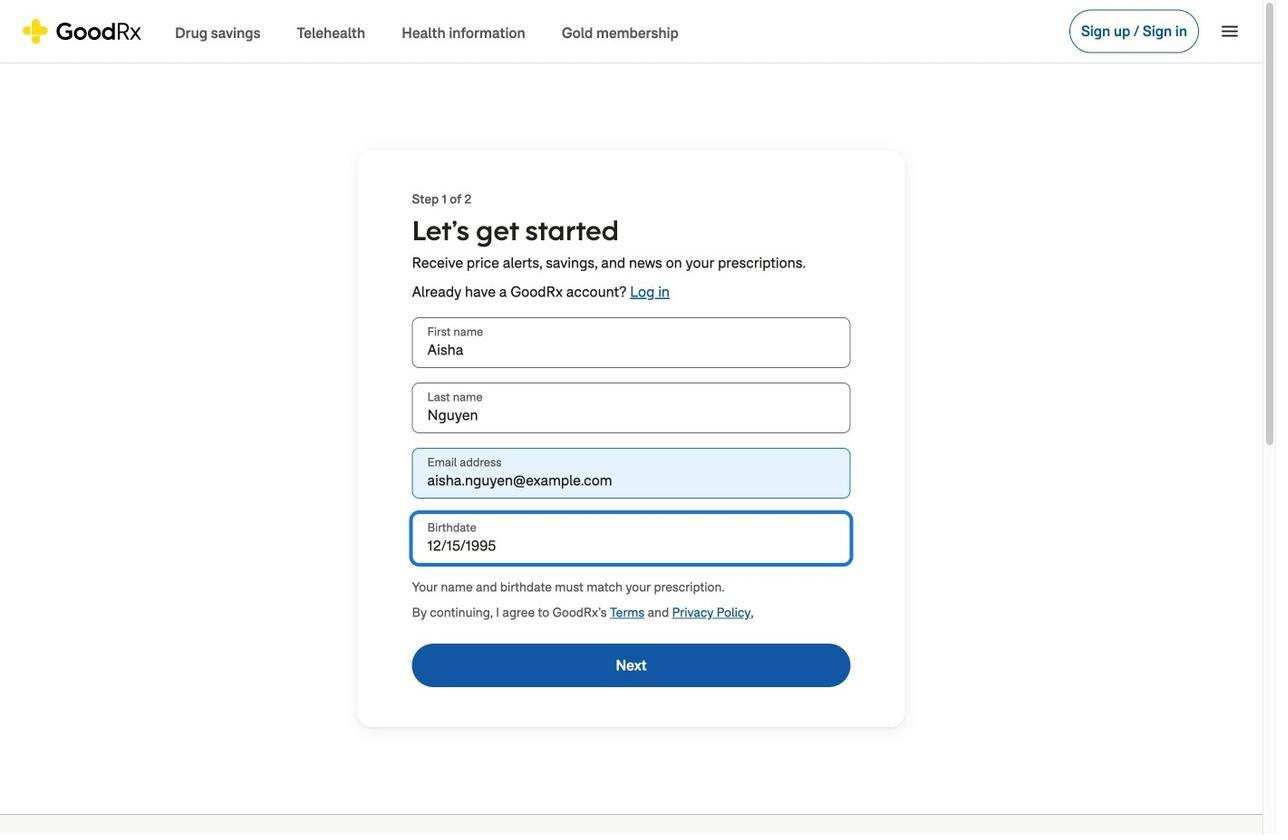 Task type: locate. For each thing, give the bounding box(es) containing it.
dialog
[[0, 0, 1277, 834]]

goodrx yellow cross logo image
[[22, 19, 142, 44]]

MM/DD/YYYY telephone field
[[412, 513, 851, 564]]



Task type: vqa. For each thing, say whether or not it's contained in the screenshot.
GDC
no



Task type: describe. For each thing, give the bounding box(es) containing it.
Email address text field
[[412, 448, 851, 499]]

Last name text field
[[412, 383, 851, 434]]

First name text field
[[412, 317, 851, 368]]



